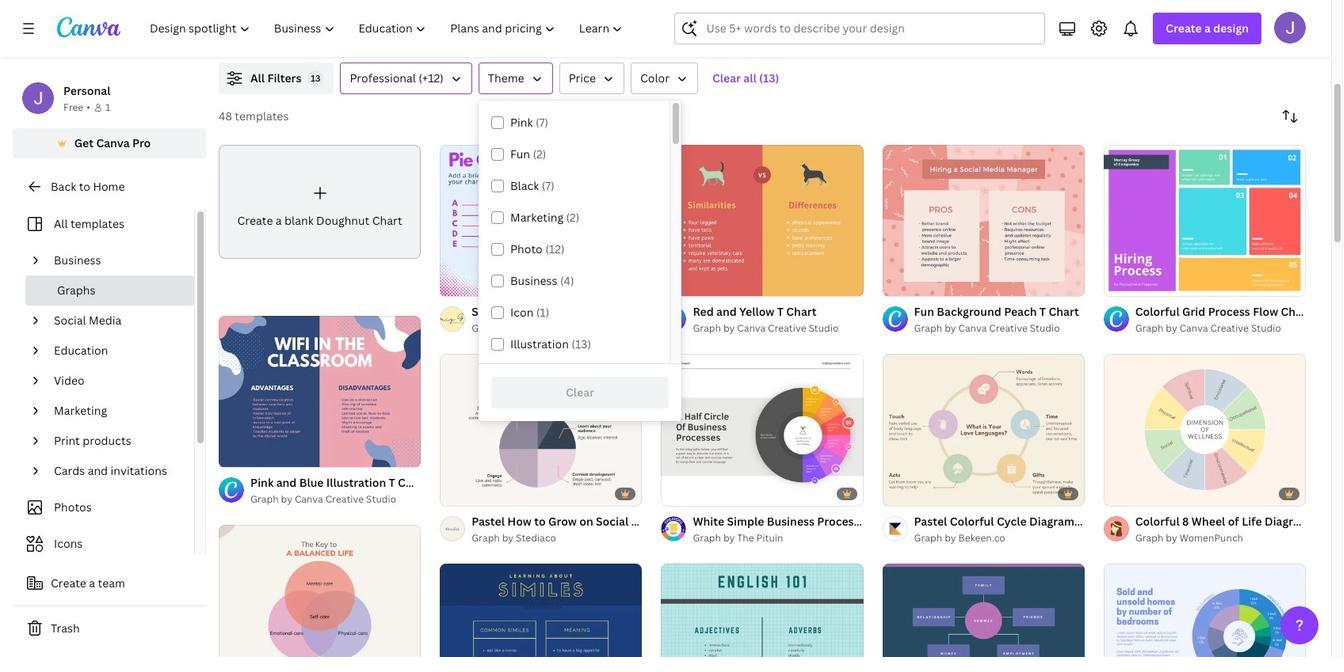 Task type: vqa. For each thing, say whether or not it's contained in the screenshot.
Infographics
yes



Task type: locate. For each thing, give the bounding box(es) containing it.
create a blank doughnut chart link
[[219, 145, 421, 259]]

diagram right cycle
[[1030, 514, 1075, 529]]

by inside colorful 8 wheel of life diagram graph graph by womenpunch
[[1166, 532, 1178, 545]]

1 horizontal spatial fun
[[914, 305, 934, 320]]

t inside fun background peach t chart graph by canva creative studio
[[1040, 305, 1046, 320]]

colorful up rizelle
[[512, 305, 556, 320]]

colorful grid process flow chart link
[[1136, 304, 1312, 321]]

background
[[937, 305, 1002, 320]]

and right red
[[716, 305, 737, 320]]

icons link
[[22, 529, 185, 560]]

t inside red and yellow t chart graph by canva creative studio
[[777, 305, 784, 320]]

2 horizontal spatial a
[[1205, 21, 1211, 36]]

create left blank
[[237, 213, 273, 228]]

a inside dropdown button
[[1205, 21, 1211, 36]]

0 horizontal spatial a
[[89, 576, 95, 591]]

create for create a team
[[51, 576, 86, 591]]

clear left all
[[712, 71, 741, 86]]

creative down 'pink and blue illustration t chart' link
[[326, 493, 364, 506]]

graph by rizelle anne galvez link
[[472, 321, 642, 337]]

blue simple t chart image
[[440, 564, 642, 658]]

canva down yellow
[[737, 322, 766, 336]]

1 horizontal spatial (2)
[[566, 210, 580, 225]]

by left womenpunch
[[1166, 532, 1178, 545]]

Sort by button
[[1274, 101, 1306, 132]]

canva left pro
[[96, 136, 130, 151]]

clear all (13) button
[[705, 63, 787, 94]]

(7)
[[536, 115, 548, 130], [542, 178, 555, 193]]

all filters
[[250, 71, 302, 86]]

all left filters
[[250, 71, 265, 86]]

by left the
[[724, 532, 735, 545]]

canva inside fun background peach t chart graph by canva creative studio
[[959, 322, 987, 336]]

1 horizontal spatial business
[[510, 273, 558, 288]]

by down background
[[945, 322, 956, 336]]

creative inside red and yellow t chart graph by canva creative studio
[[768, 322, 806, 336]]

price
[[569, 71, 596, 86]]

1 horizontal spatial simple
[[727, 514, 764, 529]]

0 horizontal spatial process
[[817, 514, 860, 529]]

1 vertical spatial business
[[510, 273, 558, 288]]

0 horizontal spatial all
[[54, 216, 68, 231]]

a inside button
[[89, 576, 95, 591]]

graph by canva creative studio link
[[693, 321, 839, 337], [914, 321, 1079, 337], [1136, 321, 1306, 337], [250, 492, 421, 508]]

professional
[[350, 71, 416, 86]]

2 vertical spatial business
[[767, 514, 815, 529]]

a left "design"
[[1205, 21, 1211, 36]]

2 vertical spatial create
[[51, 576, 86, 591]]

create for create a blank doughnut chart
[[237, 213, 273, 228]]

chart inside fun background peach t chart graph by canva creative studio
[[1049, 305, 1079, 320]]

colorful inside simple colorful pie chart infographics graph by rizelle anne galvez
[[512, 305, 556, 320]]

a for blank
[[276, 213, 282, 228]]

0 vertical spatial (7)
[[536, 115, 548, 130]]

simple colorful pie chart infographics graph by rizelle anne galvez
[[472, 305, 679, 336]]

clear for clear
[[566, 385, 594, 400]]

pie
[[559, 305, 575, 320]]

0 vertical spatial templates
[[235, 109, 289, 124]]

0 vertical spatial marketing
[[510, 210, 564, 225]]

studio inside 'colorful grid process flow chart graph by canva creative studio'
[[1251, 322, 1281, 336]]

colorful left grid
[[1136, 305, 1180, 320]]

icon (1)
[[510, 305, 549, 320]]

(13) right all
[[759, 71, 779, 86]]

2 diagram from the left
[[1265, 514, 1310, 529]]

canva for colorful
[[1180, 322, 1208, 336]]

2 horizontal spatial t
[[1040, 305, 1046, 320]]

fun (2)
[[510, 147, 546, 162]]

1 vertical spatial illustration
[[326, 475, 386, 491]]

by inside red and yellow t chart graph by canva creative studio
[[724, 322, 735, 336]]

0 vertical spatial business
[[54, 253, 101, 268]]

cards
[[54, 464, 85, 479]]

(2) for fun (2)
[[533, 147, 546, 162]]

create
[[1166, 21, 1202, 36], [237, 213, 273, 228], [51, 576, 86, 591]]

2 horizontal spatial business
[[767, 514, 815, 529]]

0 vertical spatial clear
[[712, 71, 741, 86]]

all down back in the top left of the page
[[54, 216, 68, 231]]

marketing up 'photo (12)'
[[510, 210, 564, 225]]

0 vertical spatial a
[[1205, 21, 1211, 36]]

process right grid
[[1208, 305, 1251, 320]]

0 horizontal spatial t
[[389, 475, 395, 491]]

1 vertical spatial simple
[[727, 514, 764, 529]]

simple left icon
[[472, 305, 509, 320]]

1 horizontal spatial diagram
[[1265, 514, 1310, 529]]

creative for process
[[1211, 322, 1249, 336]]

(4)
[[560, 273, 574, 288]]

1 horizontal spatial and
[[276, 475, 297, 491]]

(7) right black
[[542, 178, 555, 193]]

2 vertical spatial a
[[89, 576, 95, 591]]

illustration down rizelle
[[510, 337, 569, 352]]

1 horizontal spatial process
[[1208, 305, 1251, 320]]

business for business (4)
[[510, 273, 558, 288]]

fun for fun (2)
[[510, 147, 530, 162]]

and inside red and yellow t chart graph by canva creative studio
[[716, 305, 737, 320]]

1 horizontal spatial clear
[[712, 71, 741, 86]]

fun left background
[[914, 305, 934, 320]]

1 vertical spatial process
[[817, 514, 860, 529]]

color
[[640, 71, 670, 86]]

0 horizontal spatial clear
[[566, 385, 594, 400]]

create for create a design
[[1166, 21, 1202, 36]]

1 horizontal spatial (13)
[[759, 71, 779, 86]]

1 diagram from the left
[[1030, 514, 1075, 529]]

1 horizontal spatial pink
[[510, 115, 533, 130]]

0 horizontal spatial templates
[[70, 216, 124, 231]]

1 horizontal spatial all
[[250, 71, 265, 86]]

13
[[311, 72, 321, 84]]

studio down the red and yellow t chart link
[[809, 322, 839, 336]]

pink (7)
[[510, 115, 548, 130]]

None search field
[[675, 13, 1046, 44]]

trash
[[51, 621, 80, 636]]

pink and blue illustration t chart link
[[250, 475, 428, 492]]

by down 'pink and blue illustration t chart' link
[[281, 493, 292, 506]]

social media
[[54, 313, 122, 328]]

a left the team
[[89, 576, 95, 591]]

1 vertical spatial (13)
[[572, 337, 591, 352]]

0 horizontal spatial create
[[51, 576, 86, 591]]

by down colorful grid process flow chart link
[[1166, 322, 1178, 336]]

0 horizontal spatial pink
[[250, 475, 274, 491]]

1 vertical spatial (7)
[[542, 178, 555, 193]]

1 vertical spatial (2)
[[566, 210, 580, 225]]

all templates link
[[22, 209, 185, 239]]

studio inside pink and blue illustration t chart graph by canva creative studio
[[366, 493, 396, 506]]

pink for pink and blue illustration t chart graph by canva creative studio
[[250, 475, 274, 491]]

1 vertical spatial marketing
[[54, 403, 107, 418]]

1
[[105, 101, 110, 114]]

1 horizontal spatial t
[[777, 305, 784, 320]]

chart for fun background peach t chart graph by canva creative studio
[[1049, 305, 1079, 320]]

2 horizontal spatial and
[[716, 305, 737, 320]]

canva down grid
[[1180, 322, 1208, 336]]

create a design button
[[1153, 13, 1262, 44]]

templates for all templates
[[70, 216, 124, 231]]

graph by bekeen.co link
[[914, 531, 1085, 547]]

0 vertical spatial create
[[1166, 21, 1202, 36]]

red and yellow t chart image
[[661, 145, 864, 297]]

(13)
[[759, 71, 779, 86], [572, 337, 591, 352]]

photos link
[[22, 493, 185, 523]]

create inside button
[[51, 576, 86, 591]]

0 vertical spatial (13)
[[759, 71, 779, 86]]

create a blank doughnut chart element
[[219, 145, 421, 259]]

(13) down galvez
[[572, 337, 591, 352]]

creative down fun background peach t chart link
[[989, 322, 1028, 336]]

the balanced life infographic venn diagram graph image
[[219, 525, 421, 658]]

rizelle
[[516, 322, 546, 336]]

graph by canva creative studio link down blue
[[250, 492, 421, 508]]

colorful inside 'colorful grid process flow chart graph by canva creative studio'
[[1136, 305, 1180, 320]]

color button
[[631, 63, 698, 94]]

grid
[[1182, 305, 1206, 320]]

0 horizontal spatial and
[[88, 464, 108, 479]]

back to home link
[[13, 171, 206, 203]]

studio inside fun background peach t chart graph by canva creative studio
[[1030, 322, 1060, 336]]

business up graphs
[[54, 253, 101, 268]]

marketing down video
[[54, 403, 107, 418]]

0 vertical spatial illustration
[[510, 337, 569, 352]]

studio down the flow at the top
[[1251, 322, 1281, 336]]

by down icon
[[502, 322, 514, 336]]

canva inside 'colorful grid process flow chart graph by canva creative studio'
[[1180, 322, 1208, 336]]

creative inside fun background peach t chart graph by canva creative studio
[[989, 322, 1028, 336]]

0 horizontal spatial diagram
[[1030, 514, 1075, 529]]

1 horizontal spatial templates
[[235, 109, 289, 124]]

1 vertical spatial clear
[[566, 385, 594, 400]]

pink inside pink and blue illustration t chart graph by canva creative studio
[[250, 475, 274, 491]]

0 vertical spatial fun
[[510, 147, 530, 162]]

chart inside red and yellow t chart graph by canva creative studio
[[786, 305, 817, 320]]

creative inside pink and blue illustration t chart graph by canva creative studio
[[326, 493, 364, 506]]

clear down illustration (13)
[[566, 385, 594, 400]]

studio for yellow
[[809, 322, 839, 336]]

canva down blue
[[295, 493, 323, 506]]

simple
[[472, 305, 509, 320], [727, 514, 764, 529]]

colorful left 8
[[1136, 514, 1180, 529]]

pink up fun (2)
[[510, 115, 533, 130]]

chart inside the create a blank doughnut chart element
[[372, 213, 402, 228]]

1 horizontal spatial a
[[276, 213, 282, 228]]

black (7)
[[510, 178, 555, 193]]

1 vertical spatial templates
[[70, 216, 124, 231]]

0 horizontal spatial (2)
[[533, 147, 546, 162]]

and
[[716, 305, 737, 320], [88, 464, 108, 479], [276, 475, 297, 491]]

0 horizontal spatial simple
[[472, 305, 509, 320]]

templates
[[235, 109, 289, 124], [70, 216, 124, 231]]

graph by canva creative studio link down grid
[[1136, 321, 1306, 337]]

graphs
[[57, 283, 96, 298]]

fun inside fun background peach t chart graph by canva creative studio
[[914, 305, 934, 320]]

0 horizontal spatial business
[[54, 253, 101, 268]]

process left circle
[[817, 514, 860, 529]]

fun up black
[[510, 147, 530, 162]]

pink and blue illustration t chart graph by canva creative studio
[[250, 475, 428, 506]]

graph inside simple colorful pie chart infographics graph by rizelle anne galvez
[[472, 322, 500, 336]]

by left stediaco
[[502, 532, 514, 545]]

diagram
[[1030, 514, 1075, 529], [1265, 514, 1310, 529]]

1 vertical spatial all
[[54, 216, 68, 231]]

chart inside 'colorful grid process flow chart graph by canva creative studio'
[[1281, 305, 1312, 320]]

2 horizontal spatial create
[[1166, 21, 1202, 36]]

colorful up bekeen.co
[[950, 514, 994, 529]]

1 vertical spatial pink
[[250, 475, 274, 491]]

free
[[63, 101, 83, 114]]

white simple business process circle graph link
[[693, 513, 929, 531]]

graph by canva creative studio link down peach
[[914, 321, 1079, 337]]

(13) inside button
[[759, 71, 779, 86]]

diagram right life on the bottom right
[[1265, 514, 1310, 529]]

marketing link
[[48, 396, 185, 426]]

and for pink
[[276, 475, 297, 491]]

white simple business process circle graph graph by the pituin
[[693, 514, 929, 545]]

clear
[[712, 71, 741, 86], [566, 385, 594, 400]]

graph by canva creative studio link for peach
[[914, 321, 1079, 337]]

create left "design"
[[1166, 21, 1202, 36]]

personal
[[63, 83, 110, 98]]

creative down colorful grid process flow chart link
[[1211, 322, 1249, 336]]

products
[[83, 434, 131, 449]]

a for design
[[1205, 21, 1211, 36]]

canva inside red and yellow t chart graph by canva creative studio
[[737, 322, 766, 336]]

by down pastel
[[945, 532, 956, 545]]

by down the red and yellow t chart link
[[724, 322, 735, 336]]

(7) up fun (2)
[[536, 115, 548, 130]]

doughnut
[[316, 213, 370, 228]]

0 vertical spatial (2)
[[533, 147, 546, 162]]

creative down the red and yellow t chart link
[[768, 322, 806, 336]]

diagram inside pastel colorful cycle diagram graph graph by bekeen.co
[[1030, 514, 1075, 529]]

studio down 'pink and blue illustration t chart' link
[[366, 493, 396, 506]]

pink
[[510, 115, 533, 130], [250, 475, 274, 491]]

1 horizontal spatial marketing
[[510, 210, 564, 225]]

doughnut charts templates image
[[968, 0, 1306, 44]]

video link
[[48, 366, 185, 396]]

0 horizontal spatial illustration
[[326, 475, 386, 491]]

templates right '48'
[[235, 109, 289, 124]]

marketing
[[510, 210, 564, 225], [54, 403, 107, 418]]

simple up the
[[727, 514, 764, 529]]

graph by canva creative studio link for blue
[[250, 492, 421, 508]]

clear for clear all (13)
[[712, 71, 741, 86]]

business
[[54, 253, 101, 268], [510, 273, 558, 288], [767, 514, 815, 529]]

process
[[1208, 305, 1251, 320], [817, 514, 860, 529]]

by inside pink and blue illustration t chart graph by canva creative studio
[[281, 493, 292, 506]]

1 vertical spatial create
[[237, 213, 273, 228]]

(7) for black (7)
[[542, 178, 555, 193]]

business up graph by the pituin link
[[767, 514, 815, 529]]

and inside pink and blue illustration t chart graph by canva creative studio
[[276, 475, 297, 491]]

0 horizontal spatial marketing
[[54, 403, 107, 418]]

0 vertical spatial all
[[250, 71, 265, 86]]

video
[[54, 373, 84, 388]]

colorful 8 wheel of life diagram graph graph by womenpunch
[[1136, 514, 1343, 545]]

all for all filters
[[250, 71, 265, 86]]

0 vertical spatial process
[[1208, 305, 1251, 320]]

get
[[74, 136, 94, 151]]

graph by canva creative studio link down yellow
[[693, 321, 839, 337]]

all
[[250, 71, 265, 86], [54, 216, 68, 231]]

1 vertical spatial a
[[276, 213, 282, 228]]

0 vertical spatial simple
[[472, 305, 509, 320]]

1 vertical spatial fun
[[914, 305, 934, 320]]

pro
[[132, 136, 151, 151]]

0 horizontal spatial fun
[[510, 147, 530, 162]]

sky blue english grid t chart image
[[661, 564, 864, 658]]

13 filter options selected element
[[308, 71, 324, 86]]

create down icons
[[51, 576, 86, 591]]

process inside 'colorful grid process flow chart graph by canva creative studio'
[[1208, 305, 1251, 320]]

and left blue
[[276, 475, 297, 491]]

chart
[[372, 213, 402, 228], [578, 305, 608, 320], [786, 305, 817, 320], [1049, 305, 1079, 320], [1281, 305, 1312, 320], [398, 475, 428, 491]]

(2) for marketing (2)
[[566, 210, 580, 225]]

business down 'photo (12)'
[[510, 273, 558, 288]]

photos
[[54, 500, 92, 515]]

create inside dropdown button
[[1166, 21, 1202, 36]]

illustration right blue
[[326, 475, 386, 491]]

canva down background
[[959, 322, 987, 336]]

pastel colorful cycle diagram graph image
[[883, 355, 1085, 506]]

create a design
[[1166, 21, 1249, 36]]

a left blank
[[276, 213, 282, 228]]

studio inside red and yellow t chart graph by canva creative studio
[[809, 322, 839, 336]]

t
[[777, 305, 784, 320], [1040, 305, 1046, 320], [389, 475, 395, 491]]

0 vertical spatial pink
[[510, 115, 533, 130]]

pink left blue
[[250, 475, 274, 491]]

chart inside pink and blue illustration t chart graph by canva creative studio
[[398, 475, 428, 491]]

studio down peach
[[1030, 322, 1060, 336]]

1 horizontal spatial create
[[237, 213, 273, 228]]

by inside 'graph by stediaco' link
[[502, 532, 514, 545]]

templates down back to home
[[70, 216, 124, 231]]

business (4)
[[510, 273, 574, 288]]

and right cards
[[88, 464, 108, 479]]

graph
[[472, 322, 500, 336], [693, 322, 721, 336], [914, 322, 943, 336], [1136, 322, 1164, 336], [250, 493, 279, 506], [896, 514, 929, 529], [1077, 514, 1111, 529], [1313, 514, 1343, 529], [472, 532, 500, 545], [693, 532, 721, 545], [914, 532, 943, 545], [1136, 532, 1164, 545]]

creative inside 'colorful grid process flow chart graph by canva creative studio'
[[1211, 322, 1249, 336]]



Task type: describe. For each thing, give the bounding box(es) containing it.
all for all templates
[[54, 216, 68, 231]]

blue purple doughnut chart real estate graph image
[[1104, 564, 1306, 658]]

graph by canva creative studio link for process
[[1136, 321, 1306, 337]]

(+12)
[[419, 71, 444, 86]]

simple colorful pie chart infographics image
[[440, 145, 642, 297]]

cards and invitations link
[[48, 457, 185, 487]]

marketing for marketing (2)
[[510, 210, 564, 225]]

graph by stediaco link
[[472, 531, 642, 547]]

pink and blue illustration t chart image
[[219, 316, 421, 468]]

theme button
[[479, 63, 553, 94]]

create a team button
[[13, 568, 206, 600]]

social media link
[[48, 306, 185, 336]]

professional (+12)
[[350, 71, 444, 86]]

red and yellow t chart graph by canva creative studio
[[693, 305, 839, 336]]

cycle
[[997, 514, 1027, 529]]

0 horizontal spatial (13)
[[572, 337, 591, 352]]

of
[[1228, 514, 1239, 529]]

team
[[98, 576, 125, 591]]

graph by the pituin link
[[693, 531, 864, 547]]

chart for red and yellow t chart graph by canva creative studio
[[786, 305, 817, 320]]

colorful 8 wheel of life diagram graph image
[[1104, 355, 1306, 506]]

red and yellow t chart link
[[693, 304, 839, 321]]

simple inside simple colorful pie chart infographics graph by rizelle anne galvez
[[472, 305, 509, 320]]

cards and invitations
[[54, 464, 167, 479]]

graph inside fun background peach t chart graph by canva creative studio
[[914, 322, 943, 336]]

jacob simon image
[[1274, 12, 1306, 44]]

get canva pro
[[74, 136, 151, 151]]

wheel
[[1192, 514, 1226, 529]]

circle
[[862, 514, 894, 529]]

and for red
[[716, 305, 737, 320]]

t for peach
[[1040, 305, 1046, 320]]

marketing for marketing
[[54, 403, 107, 418]]

to
[[79, 179, 90, 194]]

diagram inside colorful 8 wheel of life diagram graph graph by womenpunch
[[1265, 514, 1310, 529]]

black
[[510, 178, 539, 193]]

8
[[1182, 514, 1189, 529]]

creative for peach
[[989, 322, 1028, 336]]

back
[[51, 179, 76, 194]]

and for cards
[[88, 464, 108, 479]]

education link
[[48, 336, 185, 366]]

by inside 'colorful grid process flow chart graph by canva creative studio'
[[1166, 322, 1178, 336]]

chart for create a blank doughnut chart
[[372, 213, 402, 228]]

social
[[54, 313, 86, 328]]

graph by canva creative studio link for yellow
[[693, 321, 839, 337]]

bekeen.co
[[959, 532, 1006, 545]]

pituin
[[757, 532, 783, 545]]

the
[[737, 532, 754, 545]]

peach
[[1004, 305, 1037, 320]]

graph by womenpunch link
[[1136, 531, 1306, 547]]

filters
[[267, 71, 302, 86]]

create a team
[[51, 576, 125, 591]]

illustration (13)
[[510, 337, 591, 352]]

galvez
[[574, 322, 604, 336]]

Search search field
[[707, 13, 1035, 44]]

(12)
[[545, 242, 565, 257]]

canva inside "button"
[[96, 136, 130, 151]]

pink for pink (7)
[[510, 115, 533, 130]]

pastel colorful cycle diagram graph link
[[914, 513, 1111, 531]]

graph inside red and yellow t chart graph by canva creative studio
[[693, 322, 721, 336]]

yellow
[[740, 305, 775, 320]]

business link
[[48, 246, 185, 276]]

(7) for pink (7)
[[536, 115, 548, 130]]

invitations
[[111, 464, 167, 479]]

get canva pro button
[[13, 128, 206, 159]]

simple inside white simple business process circle graph graph by the pituin
[[727, 514, 764, 529]]

fun background peach t chart link
[[914, 304, 1079, 321]]

by inside fun background peach t chart graph by canva creative studio
[[945, 322, 956, 336]]

pastel colorful cycle diagram graph graph by bekeen.co
[[914, 514, 1111, 545]]

white
[[693, 514, 724, 529]]

fun background peach t chart graph by canva creative studio
[[914, 305, 1079, 336]]

icons
[[54, 537, 83, 552]]

fun for fun background peach t chart graph by canva creative studio
[[914, 305, 934, 320]]

chart inside simple colorful pie chart infographics graph by rizelle anne galvez
[[578, 305, 608, 320]]

anne
[[548, 322, 572, 336]]

by inside pastel colorful cycle diagram graph graph by bekeen.co
[[945, 532, 956, 545]]

flow
[[1253, 305, 1279, 320]]

create a blank doughnut chart
[[237, 213, 402, 228]]

t inside pink and blue illustration t chart graph by canva creative studio
[[389, 475, 395, 491]]

print products
[[54, 434, 131, 449]]

free •
[[63, 101, 90, 114]]

canva for fun
[[959, 322, 987, 336]]

business inside white simple business process circle graph graph by the pituin
[[767, 514, 815, 529]]

design
[[1214, 21, 1249, 36]]

colorful inside colorful 8 wheel of life diagram graph graph by womenpunch
[[1136, 514, 1180, 529]]

pastel
[[914, 514, 947, 529]]

colorful 8 wheel of life diagram graph link
[[1136, 513, 1343, 531]]

red
[[693, 305, 714, 320]]

1 horizontal spatial illustration
[[510, 337, 569, 352]]

womenpunch
[[1180, 532, 1244, 545]]

(1)
[[536, 305, 549, 320]]

all
[[744, 71, 757, 86]]

pink and purple eco map chart image
[[883, 564, 1085, 658]]

colorful inside pastel colorful cycle diagram graph graph by bekeen.co
[[950, 514, 994, 529]]

48
[[219, 109, 232, 124]]

fun background peach t chart image
[[883, 145, 1085, 297]]

business for business
[[54, 253, 101, 268]]

illustration inside pink and blue illustration t chart graph by canva creative studio
[[326, 475, 386, 491]]

theme
[[488, 71, 524, 86]]

clear button
[[491, 377, 669, 409]]

studio for peach
[[1030, 322, 1060, 336]]

canva for red
[[737, 322, 766, 336]]

chart for colorful grid process flow chart graph by canva creative studio
[[1281, 305, 1312, 320]]

back to home
[[51, 179, 125, 194]]

top level navigation element
[[139, 13, 637, 44]]

a for team
[[89, 576, 95, 591]]

trash link
[[13, 613, 206, 645]]

blue
[[299, 475, 324, 491]]

graph inside 'colorful grid process flow chart graph by canva creative studio'
[[1136, 322, 1164, 336]]

infographics
[[611, 305, 679, 320]]

pastel how to grow on social media pie chart infographic graph image
[[440, 355, 642, 506]]

t for yellow
[[777, 305, 784, 320]]

life
[[1242, 514, 1262, 529]]

professional (+12) button
[[340, 63, 472, 94]]

media
[[89, 313, 122, 328]]

48 templates
[[219, 109, 289, 124]]

colorful grid process flow chart image
[[1104, 145, 1306, 297]]

photo (12)
[[510, 242, 565, 257]]

education
[[54, 343, 108, 358]]

photo
[[510, 242, 543, 257]]

by inside simple colorful pie chart infographics graph by rizelle anne galvez
[[502, 322, 514, 336]]

white simple business process circle graph image
[[661, 355, 864, 506]]

home
[[93, 179, 125, 194]]

by inside white simple business process circle graph graph by the pituin
[[724, 532, 735, 545]]

•
[[87, 101, 90, 114]]

creative for yellow
[[768, 322, 806, 336]]

icon
[[510, 305, 534, 320]]

canva inside pink and blue illustration t chart graph by canva creative studio
[[295, 493, 323, 506]]

templates for 48 templates
[[235, 109, 289, 124]]

graph inside pink and blue illustration t chart graph by canva creative studio
[[250, 493, 279, 506]]

studio for process
[[1251, 322, 1281, 336]]

price button
[[559, 63, 624, 94]]

process inside white simple business process circle graph graph by the pituin
[[817, 514, 860, 529]]

graph by stediaco
[[472, 532, 556, 545]]

print products link
[[48, 426, 185, 457]]



